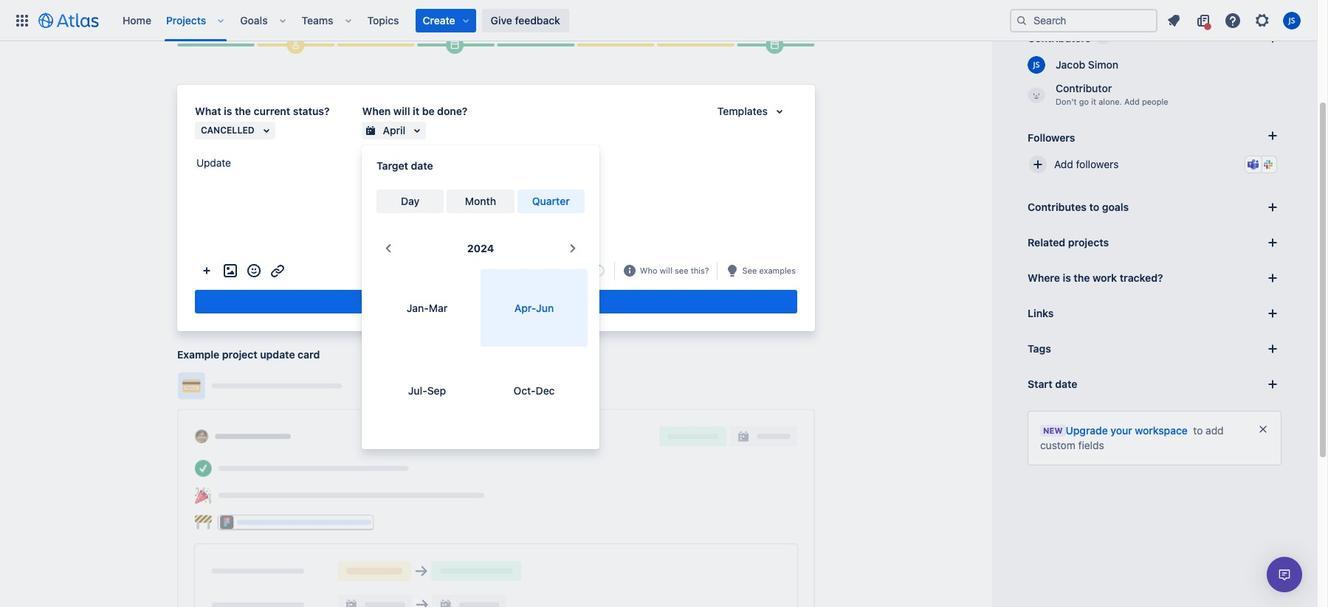 Task type: describe. For each thing, give the bounding box(es) containing it.
6/280
[[566, 266, 589, 276]]

is for what
[[224, 105, 232, 118]]

more actions image
[[198, 262, 216, 280]]

day button
[[377, 190, 444, 213]]

tags
[[1028, 343, 1052, 355]]

card
[[298, 349, 320, 361]]

april
[[383, 124, 406, 137]]

give
[[491, 14, 512, 26]]

who
[[640, 266, 658, 275]]

oct-dec button
[[481, 353, 588, 430]]

project for history
[[222, 15, 258, 27]]

mar
[[429, 302, 448, 314]]

jul-sep
[[408, 385, 446, 397]]

go
[[1080, 97, 1089, 106]]

apr-jun
[[515, 302, 554, 314]]

start
[[1028, 378, 1053, 391]]

templates button
[[709, 103, 798, 120]]

current
[[254, 105, 290, 118]]

contributors
[[1028, 32, 1091, 44]]

upgrade
[[1066, 425, 1108, 437]]

open intercom messenger image
[[1276, 567, 1294, 584]]

people
[[1143, 97, 1169, 106]]

example for example project history
[[177, 15, 220, 27]]

contributor don't go it alone. add people
[[1056, 82, 1169, 106]]

slack logo showing nan channels are connected to this project image
[[1263, 159, 1275, 171]]

contributes to goals
[[1028, 201, 1130, 213]]

teams
[[302, 14, 334, 26]]

top element
[[9, 0, 1010, 41]]

add inside button
[[1055, 158, 1074, 171]]

goals
[[240, 14, 268, 26]]

be
[[422, 105, 435, 118]]

projects
[[166, 14, 206, 26]]

2024
[[467, 242, 494, 255]]

what is the current status?
[[195, 105, 330, 118]]

Search field
[[1010, 8, 1158, 32]]

contributes
[[1028, 201, 1087, 213]]

add followers
[[1055, 158, 1119, 171]]

where
[[1028, 272, 1061, 284]]

jan-mar button
[[374, 270, 481, 347]]

who will see this?
[[640, 266, 709, 275]]

see examples button
[[741, 264, 798, 278]]

add inside contributor don't go it alone. add people
[[1125, 97, 1140, 106]]

jun
[[536, 302, 554, 314]]

update
[[260, 349, 295, 361]]

followers
[[1077, 158, 1119, 171]]

give feedback
[[491, 14, 560, 26]]

msteams logo showing  channels are connected to this project image
[[1248, 159, 1260, 171]]

will for when
[[394, 105, 410, 118]]

done?
[[437, 105, 468, 118]]

projects
[[1069, 236, 1110, 249]]

don't
[[1056, 97, 1077, 106]]

when will it be done?
[[362, 105, 468, 118]]

custom
[[1041, 439, 1076, 452]]

apr-
[[515, 302, 536, 314]]

quarter button
[[518, 190, 585, 213]]

feedback
[[515, 14, 560, 26]]

status?
[[293, 105, 330, 118]]

see previous year image
[[380, 240, 397, 258]]

jul-sep button
[[374, 353, 481, 430]]

fields
[[1079, 439, 1105, 452]]

give feedback button
[[482, 8, 569, 32]]

followers
[[1028, 131, 1076, 144]]

projects link
[[162, 8, 211, 32]]

date for target date
[[411, 160, 433, 172]]



Task type: locate. For each thing, give the bounding box(es) containing it.
the for current
[[235, 105, 251, 118]]

is
[[224, 105, 232, 118], [1063, 272, 1072, 284]]

2 project from the top
[[222, 349, 258, 361]]

0 vertical spatial add
[[1125, 97, 1140, 106]]

0 vertical spatial to
[[1090, 201, 1100, 213]]

to left add
[[1194, 425, 1203, 437]]

related projects
[[1028, 236, 1110, 249]]

1 horizontal spatial it
[[1092, 97, 1097, 106]]

work
[[1093, 272, 1118, 284]]

1 vertical spatial add
[[1055, 158, 1074, 171]]

history
[[260, 15, 295, 27]]

dec
[[536, 385, 555, 397]]

0 vertical spatial the
[[235, 105, 251, 118]]

this?
[[691, 266, 709, 275]]

apr-jun button
[[481, 270, 588, 347]]

see examples
[[743, 266, 796, 275]]

alone.
[[1099, 97, 1123, 106]]

add followers button
[[1022, 148, 1288, 181]]

related
[[1028, 236, 1066, 249]]

home link
[[118, 8, 156, 32]]

1 vertical spatial project
[[222, 349, 258, 361]]

add follower image
[[1030, 156, 1047, 174]]

0 vertical spatial date
[[411, 160, 433, 172]]

insert emoji image
[[245, 262, 263, 280]]

project for update
[[222, 349, 258, 361]]

teams link
[[297, 8, 338, 32]]

will inside who will see this? dropdown button
[[660, 266, 673, 275]]

jul-
[[408, 385, 427, 397]]

templates
[[718, 105, 768, 118]]

1 horizontal spatial will
[[660, 266, 673, 275]]

who will see this? button
[[639, 264, 711, 278]]

see
[[743, 266, 757, 275]]

add right alone.
[[1125, 97, 1140, 106]]

help image
[[1225, 11, 1242, 29]]

0 vertical spatial is
[[224, 105, 232, 118]]

quarter
[[532, 195, 570, 208]]

0 vertical spatial will
[[394, 105, 410, 118]]

is right where
[[1063, 272, 1072, 284]]

target date
[[377, 160, 433, 172]]

target
[[377, 160, 408, 172]]

month
[[465, 195, 496, 208]]

it
[[1092, 97, 1097, 106], [413, 105, 420, 118]]

oct-dec
[[514, 385, 555, 397]]

1 vertical spatial is
[[1063, 272, 1072, 284]]

month button
[[447, 190, 515, 213]]

date
[[411, 160, 433, 172], [1056, 378, 1078, 391]]

example project history
[[177, 15, 295, 27]]

0 horizontal spatial date
[[411, 160, 433, 172]]

banner
[[0, 0, 1318, 41]]

banner containing home
[[0, 0, 1318, 41]]

contributor
[[1056, 82, 1113, 95]]

0 horizontal spatial the
[[235, 105, 251, 118]]

start date
[[1028, 378, 1078, 391]]

the left work
[[1074, 272, 1091, 284]]

april button
[[362, 122, 426, 140]]

1 vertical spatial to
[[1194, 425, 1203, 437]]

date for start date
[[1056, 378, 1078, 391]]

1 example from the top
[[177, 15, 220, 27]]

to
[[1090, 201, 1100, 213], [1194, 425, 1203, 437]]

see next year image
[[564, 240, 582, 258]]

day
[[401, 195, 420, 208]]

goals
[[1103, 201, 1130, 213]]

new upgrade your workspace
[[1044, 425, 1188, 437]]

add right add follower icon
[[1055, 158, 1074, 171]]

will left "see"
[[660, 266, 673, 275]]

0 vertical spatial project
[[222, 15, 258, 27]]

will up april
[[394, 105, 410, 118]]

it right go
[[1092, 97, 1097, 106]]

search image
[[1016, 14, 1028, 26]]

0 horizontal spatial to
[[1090, 201, 1100, 213]]

0 vertical spatial example
[[177, 15, 220, 27]]

the up cancelled button
[[235, 105, 251, 118]]

is up "cancelled"
[[224, 105, 232, 118]]

topics link
[[363, 8, 404, 32]]

1 horizontal spatial date
[[1056, 378, 1078, 391]]

0 horizontal spatial will
[[394, 105, 410, 118]]

1 vertical spatial will
[[660, 266, 673, 275]]

add a follower image
[[1265, 127, 1282, 145]]

jan-
[[407, 302, 429, 314]]

1 horizontal spatial add
[[1125, 97, 1140, 106]]

1 horizontal spatial is
[[1063, 272, 1072, 284]]

oct-
[[514, 385, 536, 397]]

when
[[362, 105, 391, 118]]

to left the goals
[[1090, 201, 1100, 213]]

insert link image
[[269, 262, 287, 280]]

links
[[1028, 307, 1054, 320]]

add files, videos, or images image
[[222, 262, 239, 280]]

jan-mar
[[407, 302, 448, 314]]

1
[[1102, 32, 1106, 44]]

0 horizontal spatial is
[[224, 105, 232, 118]]

example for example project update card
[[177, 349, 220, 361]]

update
[[196, 157, 231, 169]]

date right target
[[411, 160, 433, 172]]

1 project from the top
[[222, 15, 258, 27]]

1 vertical spatial example
[[177, 349, 220, 361]]

1 vertical spatial date
[[1056, 378, 1078, 391]]

home
[[123, 14, 151, 26]]

is for where
[[1063, 272, 1072, 284]]

examples
[[760, 266, 796, 275]]

tracked?
[[1120, 272, 1164, 284]]

it inside contributor don't go it alone. add people
[[1092, 97, 1097, 106]]

what
[[195, 105, 221, 118]]

cancelled
[[201, 125, 255, 136]]

workspace
[[1136, 425, 1188, 437]]

close banner image
[[1258, 424, 1270, 436]]

your
[[1111, 425, 1133, 437]]

2 example from the top
[[177, 349, 220, 361]]

example project update card
[[177, 349, 320, 361]]

will for who
[[660, 266, 673, 275]]

add
[[1206, 425, 1224, 437]]

Main content area, start typing to enter text. text field
[[195, 154, 798, 177]]

project
[[222, 15, 258, 27], [222, 349, 258, 361]]

to add custom fields
[[1041, 425, 1224, 452]]

where is the work tracked?
[[1028, 272, 1164, 284]]

date right "start"
[[1056, 378, 1078, 391]]

1 horizontal spatial to
[[1194, 425, 1203, 437]]

sep
[[427, 385, 446, 397]]

1 horizontal spatial the
[[1074, 272, 1091, 284]]

the for work
[[1074, 272, 1091, 284]]

1 vertical spatial the
[[1074, 272, 1091, 284]]

the
[[235, 105, 251, 118], [1074, 272, 1091, 284]]

new
[[1044, 426, 1063, 436]]

project left history
[[222, 15, 258, 27]]

topics
[[367, 14, 399, 26]]

0 horizontal spatial add
[[1055, 158, 1074, 171]]

0 horizontal spatial it
[[413, 105, 420, 118]]

see
[[675, 266, 689, 275]]

project left 'update'
[[222, 349, 258, 361]]

goals link
[[236, 8, 272, 32]]

example
[[177, 15, 220, 27], [177, 349, 220, 361]]

cancelled button
[[195, 122, 275, 140]]

it left be
[[413, 105, 420, 118]]

to inside to add custom fields
[[1194, 425, 1203, 437]]

add
[[1125, 97, 1140, 106], [1055, 158, 1074, 171]]



Task type: vqa. For each thing, say whether or not it's contained in the screenshot.
"Close Modal" image
no



